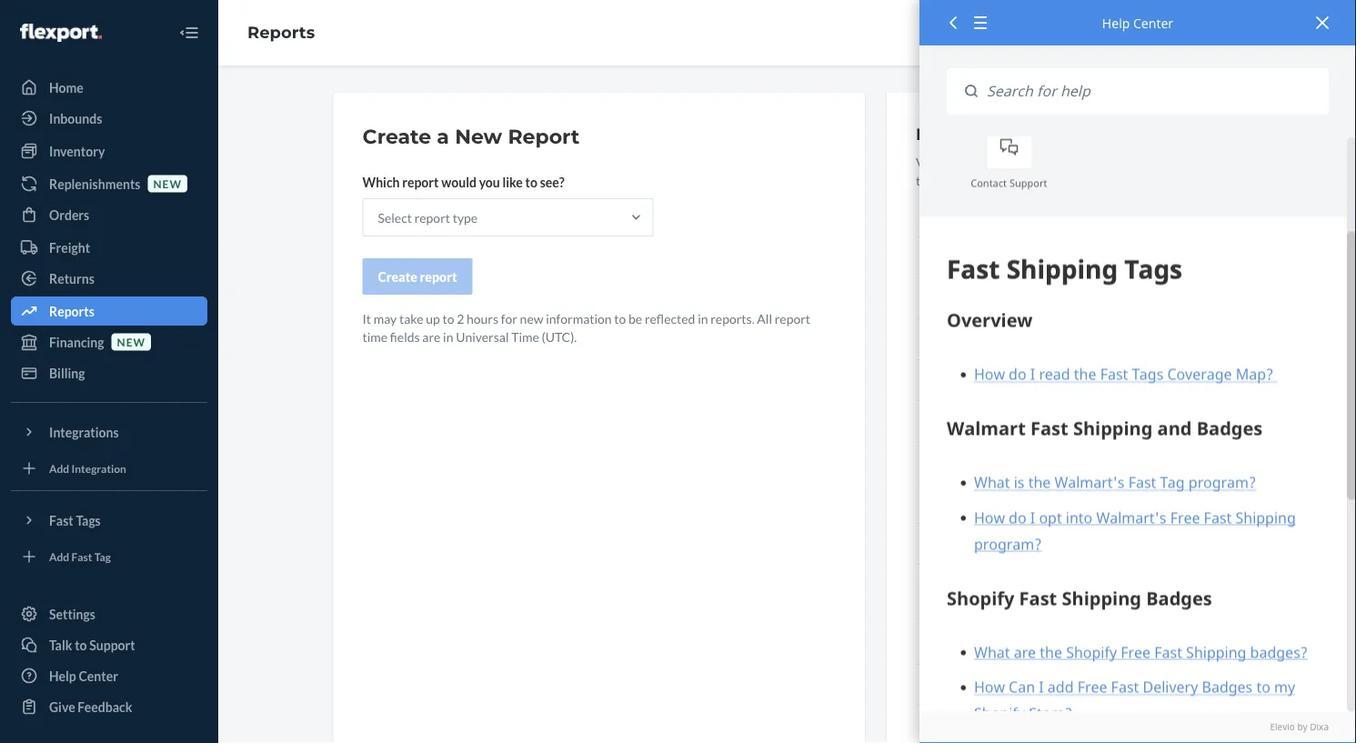 Task type: locate. For each thing, give the bounding box(es) containing it.
0 vertical spatial help
[[1103, 14, 1130, 31]]

1 vertical spatial add
[[49, 550, 69, 563]]

billing inside button
[[920, 250, 955, 265]]

inventory up the replenishments
[[49, 143, 105, 159]]

orders
[[49, 207, 89, 222], [920, 718, 959, 734], [986, 718, 1026, 734]]

- down 'claims - claims submitted'
[[974, 332, 979, 347]]

2 vertical spatial reconciliation
[[1059, 454, 1138, 470]]

inventory for inventory - lot tracking and fefo (all products)
[[920, 536, 974, 552]]

2 vertical spatial in
[[1016, 636, 1026, 652]]

0 vertical spatial lot
[[983, 536, 1002, 552]]

0 vertical spatial and
[[975, 172, 996, 188]]

- down inventory details - reserve storage
[[962, 718, 966, 734]]

1 lot from the top
[[983, 536, 1002, 552]]

1 horizontal spatial billing
[[920, 250, 955, 265]]

inbounds for inbounds - inventory reconciliation
[[920, 332, 972, 347]]

inventory for inventory
[[49, 143, 105, 159]]

- for inventory - lot tracking and fefo (single product)
[[977, 577, 981, 593]]

2 horizontal spatial help
[[1103, 14, 1130, 31]]

new for financing
[[117, 335, 146, 348]]

0 horizontal spatial reports link
[[11, 297, 207, 326]]

add integration link
[[11, 454, 207, 483]]

- inside button
[[957, 250, 961, 265]]

0 horizontal spatial all
[[757, 311, 772, 326]]

help
[[1103, 14, 1130, 31], [977, 154, 1004, 170], [49, 668, 76, 684]]

report for create report
[[420, 269, 457, 284]]

and down inventory - levels today button
[[1052, 536, 1073, 552]]

inbounds - monthly reconciliation button
[[916, 360, 1212, 401]]

1 vertical spatial new
[[520, 311, 544, 326]]

0 vertical spatial reports link
[[247, 22, 315, 42]]

inbounds for inbounds - shipping plan reconciliation
[[920, 454, 972, 470]]

center up search search field
[[1134, 14, 1174, 31]]

0 vertical spatial a
[[437, 124, 449, 149]]

0 vertical spatial reports
[[247, 22, 315, 42]]

reports
[[247, 22, 315, 42], [49, 303, 94, 319]]

contact support
[[971, 176, 1048, 190]]

to inside visit these help center articles to get a description of the report and column details.
[[1091, 154, 1103, 170]]

a right get
[[1126, 154, 1132, 170]]

inbounds down home
[[49, 111, 102, 126]]

tracking for (all
[[1004, 536, 1050, 552]]

inbounds for inbounds - packages
[[920, 413, 972, 429]]

- inside inventory - lot tracking and fefo (single product)
[[977, 577, 981, 593]]

orders down inventory details - reserve storage
[[920, 718, 959, 734]]

settings
[[49, 606, 95, 622]]

0 horizontal spatial orders
[[49, 207, 89, 222]]

inventory inside inventory - levels today button
[[920, 495, 974, 511]]

1 vertical spatial in
[[443, 329, 454, 344]]

fast inside dropdown button
[[49, 513, 73, 528]]

create inside button
[[378, 269, 417, 284]]

1 horizontal spatial help
[[977, 154, 1004, 170]]

2 vertical spatial center
[[79, 668, 118, 684]]

inventory up orders - all orders
[[920, 677, 974, 693]]

1 horizontal spatial reports
[[247, 22, 315, 42]]

fefo left (all
[[1075, 536, 1107, 552]]

0 vertical spatial billing
[[920, 250, 955, 265]]

0 vertical spatial add
[[49, 462, 69, 475]]

inventory - lot tracking and fefo (single product)
[[920, 577, 1146, 611]]

a left new
[[437, 124, 449, 149]]

packages
[[981, 413, 1033, 429]]

inventory - lot tracking and fefo (all products) button
[[916, 524, 1212, 565]]

billing - credits report
[[920, 250, 1046, 265]]

1 vertical spatial all
[[969, 718, 984, 734]]

0 vertical spatial fast
[[49, 513, 73, 528]]

2 vertical spatial help
[[49, 668, 76, 684]]

reports.
[[711, 311, 755, 326]]

reconciliation down inbounds - packages button at the right of the page
[[1059, 454, 1138, 470]]

- inside "button"
[[977, 536, 981, 552]]

inventory down inventory - levels today on the bottom
[[920, 536, 974, 552]]

1 vertical spatial reports
[[49, 303, 94, 319]]

report down reporting
[[1008, 250, 1046, 265]]

report up these
[[916, 124, 975, 144]]

0 vertical spatial create
[[363, 124, 431, 149]]

lot inside inventory - lot tracking and fefo (single product)
[[983, 577, 1002, 593]]

1 vertical spatial center
[[1006, 154, 1045, 170]]

1 vertical spatial billing
[[49, 365, 85, 381]]

inventory details - reserve storage button
[[916, 665, 1212, 706]]

tags
[[76, 513, 101, 528]]

to right like
[[525, 174, 538, 190]]

reconciliation for inbounds - inventory reconciliation
[[1038, 332, 1117, 347]]

1 horizontal spatial in
[[698, 311, 708, 326]]

storage
[[1089, 636, 1132, 652], [1073, 677, 1116, 693]]

orders up freight in the top of the page
[[49, 207, 89, 222]]

inbounds link
[[11, 104, 207, 133]]

to left get
[[1091, 154, 1103, 170]]

0 vertical spatial storage
[[1089, 636, 1132, 652]]

inventory inside 'inventory details - reserve storage' button
[[920, 677, 974, 693]]

0 horizontal spatial report
[[508, 124, 580, 149]]

flexport logo image
[[20, 24, 102, 42]]

all right reports.
[[757, 311, 772, 326]]

2 horizontal spatial in
[[1016, 636, 1026, 652]]

new up orders link
[[153, 177, 182, 190]]

center
[[1134, 14, 1174, 31], [1006, 154, 1045, 170], [79, 668, 118, 684]]

- for inbounds - inventory reconciliation
[[974, 332, 979, 347]]

report up see?
[[508, 124, 580, 149]]

of
[[1200, 154, 1211, 170]]

1 vertical spatial a
[[1126, 154, 1132, 170]]

create for create a new report
[[363, 124, 431, 149]]

report right reports.
[[775, 311, 811, 326]]

a
[[437, 124, 449, 149], [1126, 154, 1132, 170]]

support inside button
[[89, 637, 135, 653]]

be
[[629, 311, 642, 326]]

inbounds - monthly reconciliation
[[920, 373, 1110, 388]]

2 vertical spatial new
[[117, 335, 146, 348]]

create up may
[[378, 269, 417, 284]]

- left the shipping
[[974, 454, 979, 470]]

1 vertical spatial reconciliation
[[1031, 373, 1110, 388]]

- left units in the right of the page
[[977, 636, 981, 652]]

fefo inside "button"
[[1075, 536, 1107, 552]]

and inside inventory - lot tracking and fefo (all products) "button"
[[1052, 536, 1073, 552]]

0 vertical spatial tracking
[[1004, 536, 1050, 552]]

orders for orders - all orders
[[920, 718, 959, 734]]

storage right 'reserve'
[[1073, 677, 1116, 693]]

- left credits
[[957, 250, 961, 265]]

introduction
[[920, 209, 990, 224]]

- right details
[[1019, 677, 1023, 693]]

billing down introduction
[[920, 250, 955, 265]]

billing for billing
[[49, 365, 85, 381]]

0 horizontal spatial center
[[79, 668, 118, 684]]

new
[[153, 177, 182, 190], [520, 311, 544, 326], [117, 335, 146, 348]]

fefo for (all
[[1075, 536, 1107, 552]]

select report type
[[378, 210, 478, 225]]

report for select report type
[[415, 210, 450, 225]]

all down details
[[969, 718, 984, 734]]

2 fefo from the top
[[1075, 577, 1107, 593]]

would
[[441, 174, 477, 190]]

add down fast tags
[[49, 550, 69, 563]]

2 horizontal spatial report
[[1008, 250, 1046, 265]]

lot inside "button"
[[983, 536, 1002, 552]]

1 horizontal spatial center
[[1006, 154, 1045, 170]]

2 tracking from the top
[[1004, 577, 1050, 593]]

in left reports.
[[698, 311, 708, 326]]

help up "give"
[[49, 668, 76, 684]]

1 horizontal spatial help center
[[1103, 14, 1174, 31]]

shipping
[[981, 454, 1029, 470]]

1 vertical spatial tracking
[[1004, 577, 1050, 593]]

0 vertical spatial support
[[1010, 176, 1048, 190]]

introduction to reporting button
[[916, 197, 1212, 237]]

billing down the financing at the left of the page
[[49, 365, 85, 381]]

talk to support button
[[11, 630, 207, 660]]

all
[[757, 311, 772, 326], [969, 718, 984, 734]]

claims down billing - credits report
[[920, 291, 957, 306]]

0 vertical spatial center
[[1134, 14, 1174, 31]]

help up search search field
[[1103, 14, 1130, 31]]

0 vertical spatial reconciliation
[[1038, 332, 1117, 347]]

2 vertical spatial and
[[1052, 577, 1073, 593]]

add left integration
[[49, 462, 69, 475]]

fields
[[390, 329, 420, 344]]

tracking down today
[[1004, 536, 1050, 552]]

1 horizontal spatial reports link
[[247, 22, 315, 42]]

billing
[[920, 250, 955, 265], [49, 365, 85, 381]]

take
[[399, 311, 424, 326]]

2 lot from the top
[[983, 577, 1002, 593]]

to right talk
[[75, 637, 87, 653]]

inventory left levels
[[920, 495, 974, 511]]

add for add fast tag
[[49, 550, 69, 563]]

inventory - units in long term storage button
[[916, 624, 1212, 665]]

0 horizontal spatial support
[[89, 637, 135, 653]]

0 horizontal spatial billing
[[49, 365, 85, 381]]

inventory inside inventory - lot tracking and fefo (all products) "button"
[[920, 536, 974, 552]]

inventory inside inventory link
[[49, 143, 105, 159]]

close navigation image
[[178, 22, 200, 44]]

lot up units in the right of the page
[[983, 577, 1002, 593]]

2 add from the top
[[49, 550, 69, 563]]

tracking inside inventory - lot tracking and fefo (single product)
[[1004, 577, 1050, 593]]

- up inventory - units in long term storage
[[977, 577, 981, 593]]

1 horizontal spatial new
[[153, 177, 182, 190]]

0 horizontal spatial a
[[437, 124, 449, 149]]

help center
[[1103, 14, 1174, 31], [49, 668, 118, 684]]

and left column
[[975, 172, 996, 188]]

create report button
[[363, 258, 473, 295]]

- left monthly
[[974, 373, 979, 388]]

1 vertical spatial create
[[378, 269, 417, 284]]

help inside visit these help center articles to get a description of the report and column details.
[[977, 154, 1004, 170]]

2 horizontal spatial center
[[1134, 14, 1174, 31]]

report inside billing - credits report button
[[1008, 250, 1046, 265]]

create up which
[[363, 124, 431, 149]]

tracking inside "button"
[[1004, 536, 1050, 552]]

report inside button
[[420, 269, 457, 284]]

reconciliation down 'claims - claims submitted' button
[[1038, 332, 1117, 347]]

a inside visit these help center articles to get a description of the report and column details.
[[1126, 154, 1132, 170]]

inventory up monthly
[[981, 332, 1035, 347]]

inventory
[[49, 143, 105, 159], [981, 332, 1035, 347], [920, 495, 974, 511], [920, 536, 974, 552], [920, 577, 974, 593], [920, 636, 974, 652], [920, 677, 974, 693]]

which report would you like to see?
[[363, 174, 565, 190]]

report left type
[[415, 210, 450, 225]]

new up billing link
[[117, 335, 146, 348]]

settings link
[[11, 600, 207, 629]]

inbounds up inbounds - packages
[[920, 373, 972, 388]]

lot down inventory - levels today on the bottom
[[983, 536, 1002, 552]]

fast left "tags"
[[49, 513, 73, 528]]

and for inventory - lot tracking and fefo (single product)
[[1052, 577, 1073, 593]]

and down inventory - lot tracking and fefo (all products) "button"
[[1052, 577, 1073, 593]]

home link
[[11, 73, 207, 102]]

center inside visit these help center articles to get a description of the report and column details.
[[1006, 154, 1045, 170]]

- for inbounds - packages
[[974, 413, 979, 429]]

hours
[[467, 311, 499, 326]]

help center up give feedback at the bottom of page
[[49, 668, 118, 684]]

1 fefo from the top
[[1075, 536, 1107, 552]]

0 horizontal spatial help center
[[49, 668, 118, 684]]

new up time
[[520, 311, 544, 326]]

inventory inside inventory - units in long term storage button
[[920, 636, 974, 652]]

in right are
[[443, 329, 454, 344]]

- left packages
[[974, 413, 979, 429]]

1 tracking from the top
[[1004, 536, 1050, 552]]

center down talk to support
[[79, 668, 118, 684]]

1 vertical spatial help
[[977, 154, 1004, 170]]

claims down credits
[[967, 291, 1004, 306]]

1 vertical spatial fefo
[[1075, 577, 1107, 593]]

returns
[[49, 271, 94, 286]]

visit these help center articles to get a description of the report and column details.
[[916, 154, 1211, 188]]

fefo inside inventory - lot tracking and fefo (single product)
[[1075, 577, 1107, 593]]

talk to support
[[49, 637, 135, 653]]

storage right term
[[1089, 636, 1132, 652]]

help center up search search field
[[1103, 14, 1174, 31]]

center up column
[[1006, 154, 1045, 170]]

- left levels
[[977, 495, 981, 511]]

- inside button
[[960, 291, 964, 306]]

and inside inventory - lot tracking and fefo (single product)
[[1052, 577, 1073, 593]]

to left be
[[614, 311, 626, 326]]

1 horizontal spatial a
[[1126, 154, 1132, 170]]

inbounds
[[49, 111, 102, 126], [920, 332, 972, 347], [920, 373, 972, 388], [920, 413, 972, 429], [920, 454, 972, 470]]

orders down details
[[986, 718, 1026, 734]]

inventory inside inventory - lot tracking and fefo (single product)
[[920, 577, 974, 593]]

billing for billing - credits report
[[920, 250, 955, 265]]

billing - credits report button
[[916, 237, 1212, 278]]

up
[[426, 311, 440, 326]]

tracking down inventory - lot tracking and fefo (all products)
[[1004, 577, 1050, 593]]

report glossary
[[916, 124, 1052, 144]]

fefo left (single
[[1075, 577, 1107, 593]]

lot for inventory - lot tracking and fefo (single product)
[[983, 577, 1002, 593]]

fefo
[[1075, 536, 1107, 552], [1075, 577, 1107, 593]]

inbounds down 'claims - claims submitted'
[[920, 332, 972, 347]]

claims - claims submitted
[[920, 291, 1065, 306]]

reflected
[[645, 311, 695, 326]]

glossary
[[980, 124, 1052, 144]]

inventory down the product) at the right of page
[[920, 636, 974, 652]]

help up contact
[[977, 154, 1004, 170]]

0 vertical spatial all
[[757, 311, 772, 326]]

0 horizontal spatial claims
[[920, 291, 957, 306]]

give feedback
[[49, 699, 132, 715]]

reconciliation
[[1038, 332, 1117, 347], [1031, 373, 1110, 388], [1059, 454, 1138, 470]]

inbounds left packages
[[920, 413, 972, 429]]

- down inventory - levels today on the bottom
[[977, 536, 981, 552]]

inventory up the product) at the right of page
[[920, 577, 974, 593]]

inventory - levels today button
[[916, 483, 1212, 524]]

term
[[1058, 636, 1087, 652]]

reporting
[[1007, 209, 1062, 224]]

support
[[1010, 176, 1048, 190], [89, 637, 135, 653]]

1 horizontal spatial all
[[969, 718, 984, 734]]

fast left tag
[[71, 550, 92, 563]]

0 vertical spatial fefo
[[1075, 536, 1107, 552]]

reconciliation down inbounds - inventory reconciliation button
[[1031, 373, 1110, 388]]

add
[[49, 462, 69, 475], [49, 550, 69, 563]]

2
[[457, 311, 464, 326]]

in left long
[[1016, 636, 1026, 652]]

0 horizontal spatial new
[[117, 335, 146, 348]]

1 vertical spatial support
[[89, 637, 135, 653]]

inbounds down inbounds - packages
[[920, 454, 972, 470]]

report up select report type
[[402, 174, 439, 190]]

-
[[957, 250, 961, 265], [960, 291, 964, 306], [974, 332, 979, 347], [974, 373, 979, 388], [974, 413, 979, 429], [974, 454, 979, 470], [977, 495, 981, 511], [977, 536, 981, 552], [977, 577, 981, 593], [977, 636, 981, 652], [1019, 677, 1023, 693], [962, 718, 966, 734]]

1 horizontal spatial claims
[[967, 291, 1004, 306]]

0 vertical spatial new
[[153, 177, 182, 190]]

levels
[[983, 495, 1018, 511]]

report down these
[[937, 172, 973, 188]]

reports link
[[247, 22, 315, 42], [11, 297, 207, 326]]

support up reporting
[[1010, 176, 1048, 190]]

in inside button
[[1016, 636, 1026, 652]]

- down billing - credits report
[[960, 291, 964, 306]]

new inside it may take up to 2 hours for new information to be reflected in reports. all report time fields are in universal time (utc).
[[520, 311, 544, 326]]

support down the settings link
[[89, 637, 135, 653]]

1 add from the top
[[49, 462, 69, 475]]

1 horizontal spatial orders
[[920, 718, 959, 734]]

add for add integration
[[49, 462, 69, 475]]

report up up
[[420, 269, 457, 284]]

2 horizontal spatial new
[[520, 311, 544, 326]]

1 vertical spatial and
[[1052, 536, 1073, 552]]

1 vertical spatial lot
[[983, 577, 1002, 593]]

1 vertical spatial reports link
[[11, 297, 207, 326]]

1 claims from the left
[[920, 291, 957, 306]]



Task type: describe. For each thing, give the bounding box(es) containing it.
monthly
[[981, 373, 1029, 388]]

inventory for inventory - levels today
[[920, 495, 974, 511]]

inbounds - shipping plan reconciliation
[[920, 454, 1138, 470]]

new for replenishments
[[153, 177, 182, 190]]

(single
[[1110, 577, 1146, 593]]

inventory inside inbounds - inventory reconciliation button
[[981, 332, 1035, 347]]

report for create a new report
[[508, 124, 580, 149]]

reserve
[[1025, 677, 1071, 693]]

elevio
[[1271, 721, 1295, 733]]

fast tags button
[[11, 506, 207, 535]]

Search search field
[[978, 68, 1329, 114]]

inbounds - packages button
[[916, 401, 1212, 442]]

feedback
[[78, 699, 132, 715]]

inbounds - packages
[[920, 413, 1033, 429]]

add fast tag link
[[11, 542, 207, 571]]

orders for orders
[[49, 207, 89, 222]]

plan
[[1032, 454, 1056, 470]]

give
[[49, 699, 75, 715]]

dixa
[[1310, 721, 1329, 733]]

inventory details - reserve storage
[[920, 677, 1116, 693]]

lot for inventory - lot tracking and fefo (all products)
[[983, 536, 1002, 552]]

all inside button
[[969, 718, 984, 734]]

0 vertical spatial in
[[698, 311, 708, 326]]

report inside visit these help center articles to get a description of the report and column details.
[[937, 172, 973, 188]]

- for billing - credits report
[[957, 250, 961, 265]]

add integration
[[49, 462, 126, 475]]

type
[[453, 210, 478, 225]]

today
[[1021, 495, 1054, 511]]

it may take up to 2 hours for new information to be reflected in reports. all report time fields are in universal time (utc).
[[363, 311, 811, 344]]

are
[[422, 329, 441, 344]]

contact
[[971, 176, 1007, 190]]

integrations
[[49, 424, 119, 440]]

you
[[479, 174, 500, 190]]

- for inventory - lot tracking and fefo (all products)
[[977, 536, 981, 552]]

orders link
[[11, 200, 207, 229]]

0 vertical spatial help center
[[1103, 14, 1174, 31]]

inventory for inventory - lot tracking and fefo (single product)
[[920, 577, 974, 593]]

universal
[[456, 329, 509, 344]]

financing
[[49, 334, 104, 350]]

these
[[944, 154, 975, 170]]

inventory link
[[11, 136, 207, 166]]

integrations button
[[11, 418, 207, 447]]

help center link
[[11, 661, 207, 691]]

returns link
[[11, 264, 207, 293]]

- for orders - all orders
[[962, 718, 966, 734]]

long
[[1029, 636, 1056, 652]]

freight link
[[11, 233, 207, 262]]

inbounds for inbounds - monthly reconciliation
[[920, 373, 972, 388]]

product)
[[920, 595, 968, 611]]

inventory for inventory details - reserve storage
[[920, 677, 974, 693]]

all inside it may take up to 2 hours for new information to be reflected in reports. all report time fields are in universal time (utc).
[[757, 311, 772, 326]]

1 horizontal spatial support
[[1010, 176, 1048, 190]]

inbounds - inventory reconciliation
[[920, 332, 1117, 347]]

inbounds for inbounds
[[49, 111, 102, 126]]

visit
[[916, 154, 942, 170]]

submitted
[[1007, 291, 1065, 306]]

- for claims - claims submitted
[[960, 291, 964, 306]]

2 horizontal spatial orders
[[986, 718, 1026, 734]]

elevio by dixa link
[[947, 721, 1329, 734]]

billing link
[[11, 358, 207, 388]]

- for inventory - levels today
[[977, 495, 981, 511]]

(utc).
[[542, 329, 577, 344]]

information
[[546, 311, 612, 326]]

time
[[511, 329, 539, 344]]

tracking for (single
[[1004, 577, 1050, 593]]

1 vertical spatial fast
[[71, 550, 92, 563]]

talk
[[49, 637, 72, 653]]

time
[[363, 329, 388, 344]]

- for inbounds - monthly reconciliation
[[974, 373, 979, 388]]

products)
[[1129, 536, 1182, 552]]

and inside visit these help center articles to get a description of the report and column details.
[[975, 172, 996, 188]]

freight
[[49, 240, 90, 255]]

fefo for (single
[[1075, 577, 1107, 593]]

units
[[983, 636, 1013, 652]]

see?
[[540, 174, 565, 190]]

inventory - levels today
[[920, 495, 1054, 511]]

integration
[[71, 462, 126, 475]]

orders - all orders
[[920, 718, 1026, 734]]

introduction to reporting
[[920, 209, 1062, 224]]

elevio by dixa
[[1271, 721, 1329, 733]]

inbounds - shipping plan reconciliation button
[[916, 442, 1212, 483]]

- for inbounds - shipping plan reconciliation
[[974, 454, 979, 470]]

to left 2
[[443, 311, 454, 326]]

create report
[[378, 269, 457, 284]]

1 vertical spatial storage
[[1073, 677, 1116, 693]]

report for which report would you like to see?
[[402, 174, 439, 190]]

0 horizontal spatial in
[[443, 329, 454, 344]]

report inside it may take up to 2 hours for new information to be reflected in reports. all report time fields are in universal time (utc).
[[775, 311, 811, 326]]

(all
[[1110, 536, 1126, 552]]

2 claims from the left
[[967, 291, 1004, 306]]

by
[[1298, 721, 1308, 733]]

column
[[998, 172, 1039, 188]]

inventory - lot tracking and fefo (single product) button
[[916, 565, 1212, 624]]

create a new report
[[363, 124, 580, 149]]

1 horizontal spatial report
[[916, 124, 975, 144]]

reconciliation for inbounds - monthly reconciliation
[[1031, 373, 1110, 388]]

inventory for inventory - units in long term storage
[[920, 636, 974, 652]]

create for create report
[[378, 269, 417, 284]]

for
[[501, 311, 518, 326]]

the
[[916, 172, 935, 188]]

0 horizontal spatial help
[[49, 668, 76, 684]]

description
[[1135, 154, 1198, 170]]

may
[[374, 311, 397, 326]]

details.
[[1042, 172, 1082, 188]]

inventory - lot tracking and fefo (all products)
[[920, 536, 1182, 552]]

inbounds - inventory reconciliation button
[[916, 319, 1212, 360]]

- for inventory - units in long term storage
[[977, 636, 981, 652]]

0 horizontal spatial reports
[[49, 303, 94, 319]]

credits
[[964, 250, 1005, 265]]

give feedback button
[[11, 692, 207, 721]]

inventory - units in long term storage
[[920, 636, 1132, 652]]

replenishments
[[49, 176, 141, 192]]

select
[[378, 210, 412, 225]]

1 vertical spatial help center
[[49, 668, 118, 684]]

like
[[503, 174, 523, 190]]

it
[[363, 311, 371, 326]]

to down contact
[[992, 209, 1004, 224]]

fast tags
[[49, 513, 101, 528]]

new
[[455, 124, 502, 149]]

home
[[49, 80, 84, 95]]

claims - claims submitted button
[[916, 278, 1212, 319]]

and for inventory - lot tracking and fefo (all products)
[[1052, 536, 1073, 552]]

get
[[1105, 154, 1123, 170]]

report for billing - credits report
[[1008, 250, 1046, 265]]



Task type: vqa. For each thing, say whether or not it's contained in the screenshot.
right the Billing
yes



